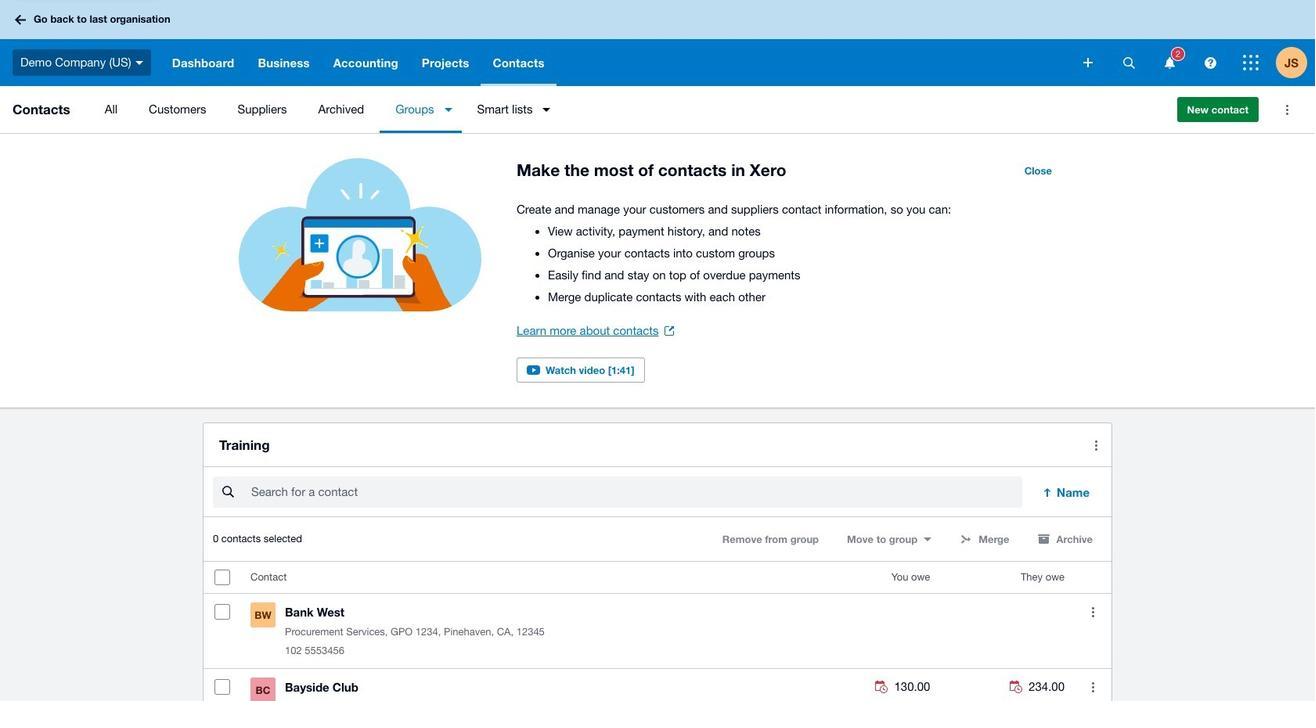 Task type: vqa. For each thing, say whether or not it's contained in the screenshot.
menu
yes



Task type: describe. For each thing, give the bounding box(es) containing it.
1 more row options image from the top
[[1077, 597, 1108, 628]]

Search for a contact field
[[250, 478, 1022, 507]]

2 more row options image from the top
[[1077, 672, 1108, 701]]



Task type: locate. For each thing, give the bounding box(es) containing it.
1 horizontal spatial svg image
[[1204, 57, 1216, 68]]

actions menu image
[[1271, 94, 1303, 125]]

contact list table element
[[204, 562, 1112, 701]]

1 svg image from the left
[[1123, 57, 1135, 68]]

1 vertical spatial more row options image
[[1077, 672, 1108, 701]]

2 svg image from the left
[[1204, 57, 1216, 68]]

actions menu image
[[1080, 430, 1112, 461]]

svg image
[[1123, 57, 1135, 68], [1204, 57, 1216, 68]]

0 vertical spatial more row options image
[[1077, 597, 1108, 628]]

0 horizontal spatial svg image
[[1123, 57, 1135, 68]]

svg image
[[15, 14, 26, 25], [1243, 55, 1259, 70], [1164, 57, 1175, 68], [1083, 58, 1093, 67], [135, 61, 143, 65]]

menu
[[89, 86, 1164, 133]]

more row options image
[[1077, 597, 1108, 628], [1077, 672, 1108, 701]]

banner
[[0, 0, 1315, 86]]



